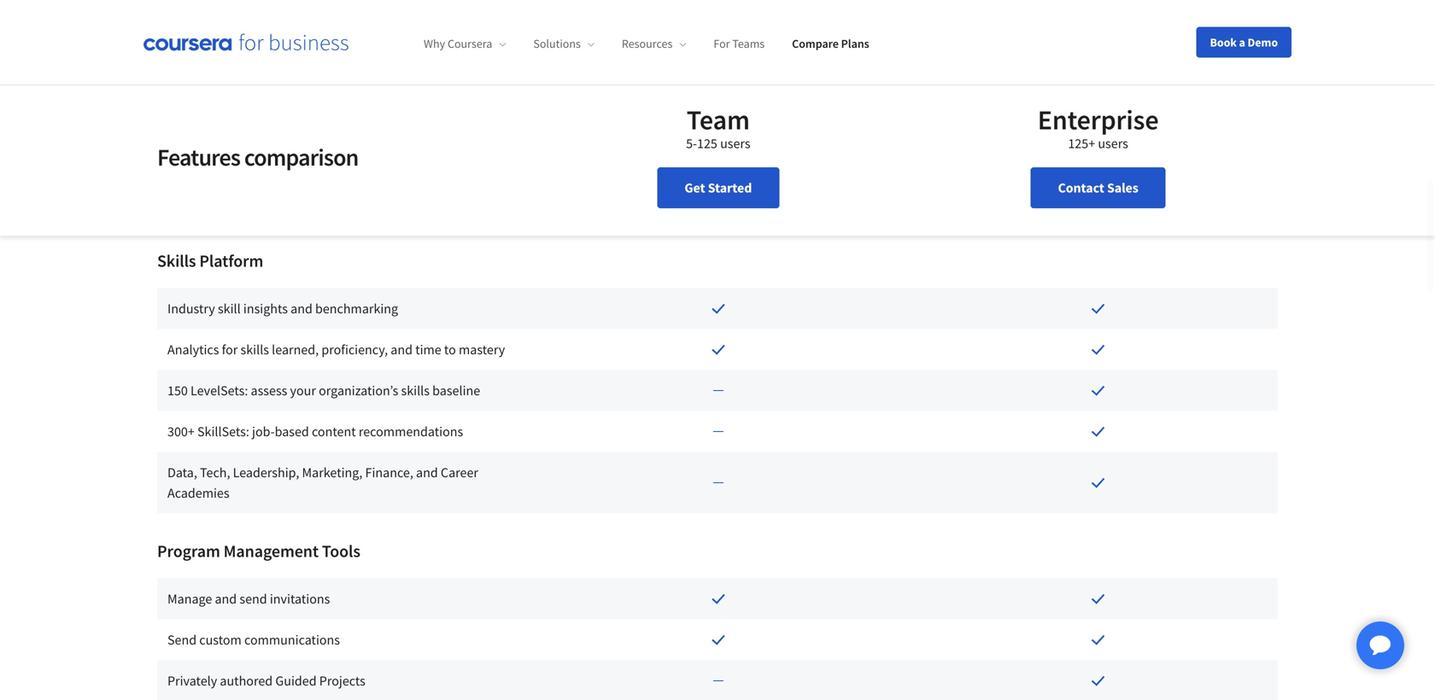Task type: describe. For each thing, give the bounding box(es) containing it.
for teams link
[[714, 36, 765, 51]]

get started
[[685, 179, 752, 197]]

teams
[[733, 36, 765, 51]]

benchmarking
[[315, 300, 398, 317]]

experience
[[217, 62, 296, 84]]

your
[[290, 382, 316, 399]]

insights
[[243, 300, 288, 317]]

get started link
[[657, 167, 779, 208]]

team 5-125 users
[[686, 103, 751, 152]]

1 horizontal spatial for
[[315, 153, 331, 171]]

why coursera link
[[424, 36, 506, 51]]

leadership,
[[233, 464, 299, 482]]

and left send
[[215, 591, 237, 608]]

learner experience
[[157, 62, 296, 84]]

learner
[[157, 62, 213, 84]]

baseline
[[432, 382, 480, 399]]

1 horizontal spatial skills
[[401, 382, 430, 399]]

contact
[[1058, 179, 1105, 197]]

and right insights
[[291, 300, 313, 317]]

resources
[[622, 36, 673, 51]]

mastery
[[459, 341, 505, 358]]

resources link
[[622, 36, 686, 51]]

tools
[[322, 541, 360, 562]]

users inside team 5-125 users
[[720, 135, 751, 152]]

proficiency,
[[322, 341, 388, 358]]

enterprise
[[1038, 103, 1159, 137]]

data, tech, leadership, marketing, finance, and career academies
[[167, 464, 478, 502]]

5-
[[686, 135, 697, 152]]

125
[[697, 135, 718, 152]]

academies
[[167, 485, 229, 502]]

coursera
[[448, 36, 492, 51]]

skills
[[157, 250, 196, 272]]

300+
[[167, 423, 195, 441]]

compare
[[792, 36, 839, 51]]

industry skill insights and benchmarking
[[167, 300, 398, 317]]

enterprise 125+ users
[[1038, 103, 1159, 152]]

compare plans
[[792, 36, 870, 51]]

300+ skillsets: job-based content recommendations
[[167, 423, 463, 441]]

why
[[424, 36, 445, 51]]

privately
[[167, 673, 217, 690]]

privately authored guided projects
[[167, 673, 366, 690]]

priority
[[167, 153, 210, 171]]

management
[[224, 541, 319, 562]]

features comparison
[[157, 142, 358, 172]]

based
[[275, 423, 309, 441]]

started
[[708, 179, 752, 197]]

demo
[[1248, 35, 1278, 50]]

0 vertical spatial skills
[[241, 341, 269, 358]]



Task type: locate. For each thing, give the bounding box(es) containing it.
skills platform
[[157, 250, 263, 272]]

1 horizontal spatial users
[[1098, 135, 1129, 152]]

finance,
[[365, 464, 413, 482]]

users right 125+ at the right top of the page
[[1098, 135, 1129, 152]]

program management tools
[[157, 541, 360, 562]]

career
[[441, 464, 478, 482]]

invitations
[[270, 591, 330, 608]]

assess
[[251, 382, 287, 399]]

industry
[[167, 300, 215, 317]]

contact sales link
[[1031, 167, 1166, 208]]

authored
[[220, 673, 273, 690]]

why coursera
[[424, 36, 492, 51]]

skills left learned,
[[241, 341, 269, 358]]

levelsets:
[[191, 382, 248, 399]]

support
[[267, 153, 313, 171]]

book a demo
[[1210, 35, 1278, 50]]

send custom communications
[[167, 632, 340, 649]]

analytics
[[167, 341, 219, 358]]

send
[[240, 591, 267, 608]]

manage
[[167, 591, 212, 608]]

to
[[444, 341, 456, 358]]

skill
[[218, 300, 241, 317]]

send
[[167, 632, 197, 649]]

learners
[[334, 153, 380, 171]]

and inside "data, tech, leadership, marketing, finance, and career academies"
[[416, 464, 438, 482]]

users inside enterprise 125+ users
[[1098, 135, 1129, 152]]

skillsets:
[[197, 423, 249, 441]]

users
[[720, 135, 751, 152], [1098, 135, 1129, 152]]

comparison
[[244, 142, 358, 172]]

for
[[714, 36, 730, 51]]

and left time
[[391, 341, 413, 358]]

manage and send invitations
[[167, 591, 330, 608]]

communications
[[244, 632, 340, 649]]

for
[[315, 153, 331, 171], [222, 341, 238, 358]]

solutions
[[533, 36, 581, 51]]

for teams
[[714, 36, 765, 51]]

users right 125
[[720, 135, 751, 152]]

data,
[[167, 464, 197, 482]]

book
[[1210, 35, 1237, 50]]

plans
[[841, 36, 870, 51]]

guided
[[275, 673, 317, 690]]

book a demo button
[[1197, 27, 1292, 58]]

analytics for skills learned, proficiency, and time to mastery
[[167, 341, 505, 358]]

skills left baseline
[[401, 382, 430, 399]]

1 vertical spatial for
[[222, 341, 238, 358]]

contact sales
[[1058, 179, 1139, 197]]

skills
[[241, 341, 269, 358], [401, 382, 430, 399]]

technical
[[213, 153, 265, 171]]

features
[[157, 142, 240, 172]]

0 horizontal spatial users
[[720, 135, 751, 152]]

team
[[687, 103, 750, 137]]

job-
[[252, 423, 275, 441]]

organization's
[[319, 382, 398, 399]]

1 users from the left
[[720, 135, 751, 152]]

sales
[[1107, 179, 1139, 197]]

get
[[685, 179, 705, 197]]

program
[[157, 541, 220, 562]]

125+
[[1068, 135, 1095, 152]]

a
[[1239, 35, 1246, 50]]

platform
[[199, 250, 263, 272]]

1 vertical spatial skills
[[401, 382, 430, 399]]

0 horizontal spatial skills
[[241, 341, 269, 358]]

150 levelsets: assess your organization's skills baseline
[[167, 382, 480, 399]]

custom
[[199, 632, 242, 649]]

solutions link
[[533, 36, 595, 51]]

projects
[[319, 673, 366, 690]]

and
[[291, 300, 313, 317], [391, 341, 413, 358], [416, 464, 438, 482], [215, 591, 237, 608]]

marketing,
[[302, 464, 363, 482]]

content
[[312, 423, 356, 441]]

recommendations
[[359, 423, 463, 441]]

150
[[167, 382, 188, 399]]

0 horizontal spatial for
[[222, 341, 238, 358]]

and left career
[[416, 464, 438, 482]]

priority technical support for learners
[[167, 153, 380, 171]]

compare plans link
[[792, 36, 870, 51]]

time
[[415, 341, 442, 358]]

2 users from the left
[[1098, 135, 1129, 152]]

learned,
[[272, 341, 319, 358]]

tech,
[[200, 464, 230, 482]]

for right analytics
[[222, 341, 238, 358]]

0 vertical spatial for
[[315, 153, 331, 171]]

coursera for business image
[[144, 34, 349, 51]]

for right support on the top
[[315, 153, 331, 171]]



Task type: vqa. For each thing, say whether or not it's contained in the screenshot.
Compare Plans
yes



